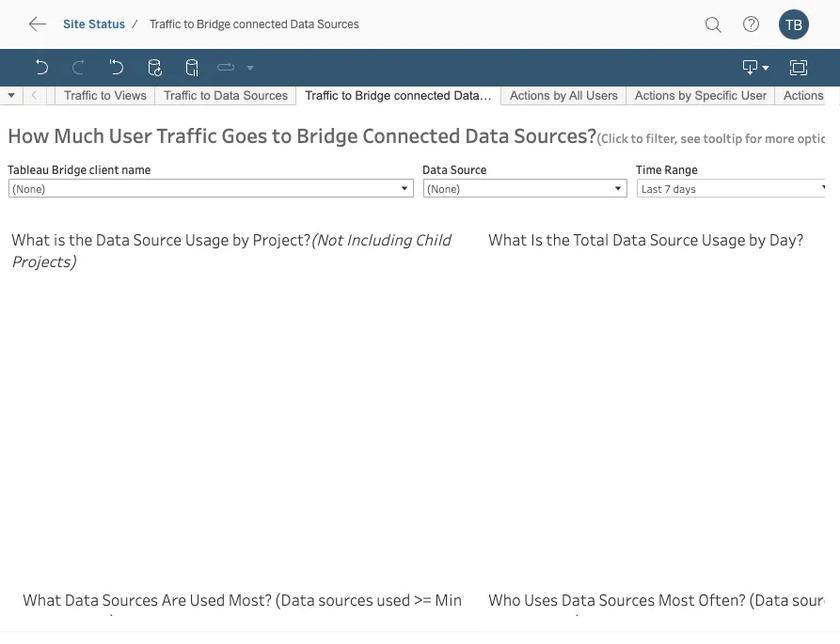 Task type: describe. For each thing, give the bounding box(es) containing it.
sources
[[317, 17, 359, 31]]

site
[[63, 17, 85, 31]]

traffic to bridge connected data sources element
[[144, 17, 365, 31]]

data
[[290, 17, 315, 31]]

site status link
[[62, 16, 126, 32]]

site status /
[[63, 17, 138, 31]]

traffic to bridge connected data sources
[[149, 17, 359, 31]]

traffic
[[149, 17, 181, 31]]

connected
[[233, 17, 288, 31]]

status
[[88, 17, 125, 31]]



Task type: vqa. For each thing, say whether or not it's contained in the screenshot.
/
yes



Task type: locate. For each thing, give the bounding box(es) containing it.
to
[[184, 17, 194, 31]]

bridge
[[197, 17, 231, 31]]

/
[[132, 17, 138, 31]]



